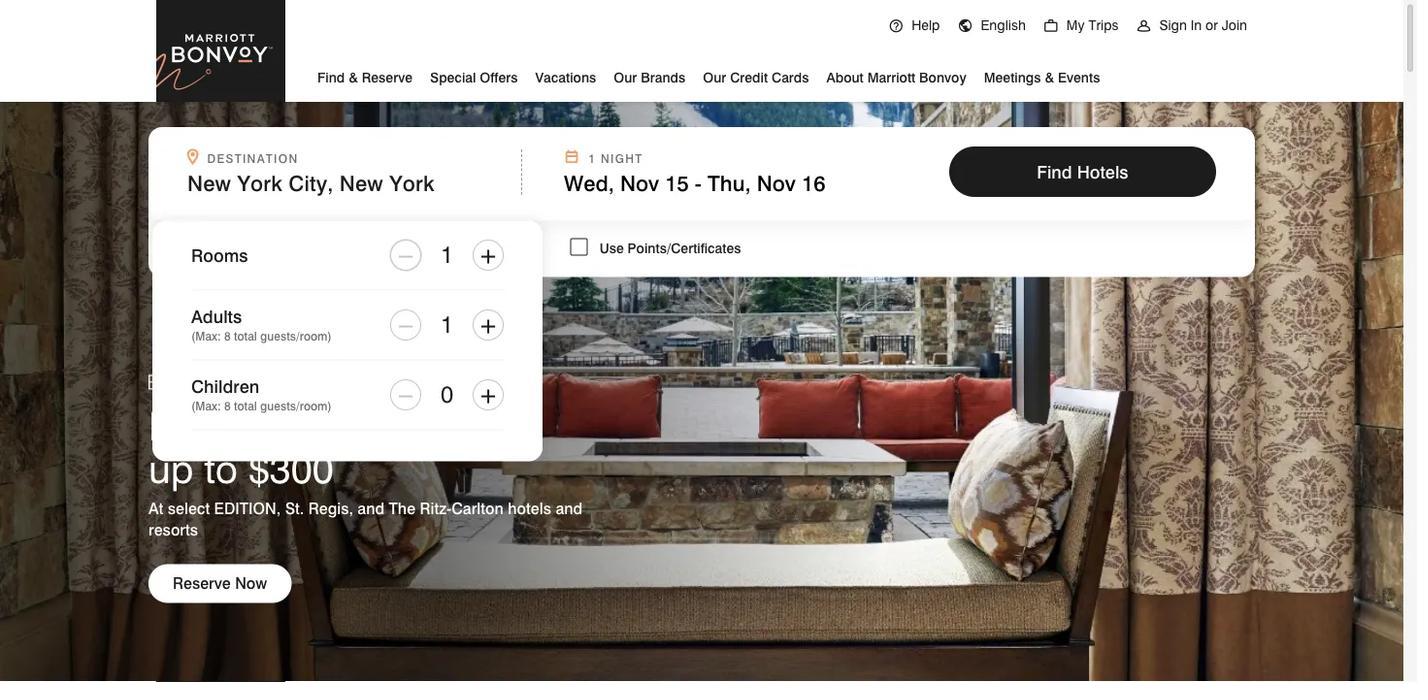 Task type: locate. For each thing, give the bounding box(es) containing it.
destination field
[[187, 171, 510, 196]]

0 horizontal spatial round image
[[888, 18, 904, 34]]

round image
[[888, 18, 904, 34], [1136, 18, 1152, 34]]

1 room, 1 guest button
[[187, 238, 313, 258]]

a
[[257, 404, 278, 450]]

brands
[[641, 69, 685, 86]]

1 minus image from the top
[[397, 244, 414, 267]]

1
[[588, 152, 596, 166], [187, 240, 195, 257], [242, 240, 250, 257], [441, 240, 453, 268], [441, 310, 453, 338]]

help link
[[880, 0, 949, 50]]

1 horizontal spatial and
[[556, 500, 583, 519]]

adults (max: 8 total guests/room)
[[191, 306, 332, 344]]

our right brands
[[703, 69, 726, 86]]

minus image up minus image
[[397, 244, 414, 267]]

2 minus image from the top
[[397, 383, 414, 407]]

(max: down children
[[191, 399, 221, 413]]

sign
[[1159, 17, 1187, 33]]

round image left my
[[1043, 18, 1059, 34]]

round image for sign in or join
[[1136, 18, 1152, 34]]

1 horizontal spatial find
[[1037, 161, 1072, 182]]

total
[[234, 330, 257, 344], [234, 399, 257, 413]]

minus image
[[397, 244, 414, 267], [397, 383, 414, 407]]

0 vertical spatial plus image
[[479, 244, 497, 267]]

1 vertical spatial find
[[1037, 161, 1072, 182]]

0 vertical spatial find
[[317, 69, 345, 86]]

about marriott bonvoy button
[[826, 62, 966, 90]]

1 round image from the left
[[957, 18, 973, 34]]

1 plus image from the top
[[479, 244, 497, 267]]

resorts
[[149, 521, 198, 540]]

nov left 16
[[757, 171, 796, 196]]

guest
[[254, 240, 290, 257]]

1 8 from the top
[[224, 330, 231, 344]]

1 vertical spatial (max:
[[191, 399, 221, 413]]

$300
[[248, 446, 334, 493]]

nov down 'night'
[[620, 171, 659, 196]]

round image inside my trips button
[[1043, 18, 1059, 34]]

8
[[224, 330, 231, 344], [224, 399, 231, 413]]

room,
[[199, 240, 239, 257]]

0 horizontal spatial find
[[317, 69, 345, 86]]

round image for help
[[888, 18, 904, 34]]

&
[[349, 69, 358, 86], [1045, 69, 1054, 86]]

2 round image from the left
[[1043, 18, 1059, 34]]

children
[[191, 376, 259, 396]]

0 horizontal spatial our
[[614, 69, 637, 86]]

1 vertical spatial minus image
[[397, 383, 414, 407]]

total inside adults (max: 8 total guests/room)
[[234, 330, 257, 344]]

reserve left special
[[362, 69, 412, 86]]

2 total from the top
[[234, 399, 257, 413]]

reserve left now
[[173, 574, 231, 593]]

ritz-
[[420, 500, 452, 519]]

(max: inside children (max: 8 total guests/room)
[[191, 399, 221, 413]]

and left the
[[358, 500, 384, 519]]

0 horizontal spatial and
[[358, 500, 384, 519]]

and
[[358, 500, 384, 519], [556, 500, 583, 519]]

find inside dropdown button
[[317, 69, 345, 86]]

find hotels button
[[949, 147, 1216, 197]]

8 down adults
[[224, 330, 231, 344]]

2 our from the left
[[703, 69, 726, 86]]

our inside our credit cards link
[[703, 69, 726, 86]]

1 horizontal spatial nov
[[757, 171, 796, 196]]

1 horizontal spatial round image
[[1043, 18, 1059, 34]]

0 vertical spatial minus image
[[397, 244, 414, 267]]

our inside our brands dropdown button
[[614, 69, 637, 86]]

rooms
[[191, 245, 248, 265]]

find inside button
[[1037, 161, 1072, 182]]

our
[[614, 69, 637, 86], [703, 69, 726, 86]]

8 for 1
[[224, 330, 231, 344]]

credit right a
[[289, 404, 393, 450]]

total inside children (max: 8 total guests/room)
[[234, 399, 257, 413]]

1 guests/room) from the top
[[260, 330, 332, 344]]

1 vertical spatial reserve
[[173, 574, 231, 593]]

1 vertical spatial plus image
[[479, 314, 497, 337]]

2 round image from the left
[[1136, 18, 1152, 34]]

1 vertical spatial credit
[[289, 404, 393, 450]]

1 vertical spatial 8
[[224, 399, 231, 413]]

reserve inside reserve now link
[[173, 574, 231, 593]]

cards
[[772, 69, 809, 86]]

0 horizontal spatial nov
[[620, 171, 659, 196]]

or
[[1206, 17, 1218, 33]]

2 plus image from the top
[[479, 314, 497, 337]]

1 round image from the left
[[888, 18, 904, 34]]

thu,
[[708, 171, 751, 196]]

st.
[[285, 500, 304, 519]]

marriott bonvoy escape to luxury logo image
[[149, 333, 343, 390]]

0 horizontal spatial round image
[[957, 18, 973, 34]]

guests/room) up $300
[[260, 399, 332, 413]]

8 inside children (max: 8 total guests/room)
[[224, 399, 231, 413]]

None search field
[[149, 127, 1255, 462]]

carlton
[[452, 500, 504, 519]]

plus image
[[479, 244, 497, 267], [479, 314, 497, 337]]

0 vertical spatial credit
[[730, 69, 768, 86]]

2 & from the left
[[1045, 69, 1054, 86]]

total for 0
[[234, 399, 257, 413]]

reserve
[[362, 69, 412, 86], [173, 574, 231, 593]]

round image left english
[[957, 18, 973, 34]]

0
[[441, 380, 453, 408]]

guests/room)
[[260, 330, 332, 344], [260, 399, 332, 413]]

my trips button
[[1035, 0, 1127, 50]]

0 vertical spatial (max:
[[191, 330, 221, 344]]

1 horizontal spatial our
[[703, 69, 726, 86]]

0 vertical spatial 8
[[224, 330, 231, 344]]

use points/certificates
[[599, 240, 741, 256]]

regis,
[[308, 500, 353, 519]]

& inside dropdown button
[[349, 69, 358, 86]]

1 vertical spatial guests/room)
[[260, 399, 332, 413]]

round image left help
[[888, 18, 904, 34]]

1 horizontal spatial reserve
[[362, 69, 412, 86]]

1 total from the top
[[234, 330, 257, 344]]

0 horizontal spatial reserve
[[173, 574, 231, 593]]

english button
[[949, 0, 1035, 50]]

marriott
[[867, 69, 915, 86]]

find & reserve
[[317, 69, 412, 86]]

8 for 0
[[224, 399, 231, 413]]

(max: inside adults (max: 8 total guests/room)
[[191, 330, 221, 344]]

0 vertical spatial reserve
[[362, 69, 412, 86]]

meetings
[[984, 69, 1041, 86]]

special offers
[[430, 69, 518, 86]]

1 room, 1 guest
[[187, 240, 290, 257]]

1 horizontal spatial round image
[[1136, 18, 1152, 34]]

round image for my trips
[[1043, 18, 1059, 34]]

destination
[[207, 152, 298, 166]]

and right 'hotels'
[[556, 500, 583, 519]]

1 our from the left
[[614, 69, 637, 86]]

nov
[[620, 171, 659, 196], [757, 171, 796, 196]]

our credit cards link
[[703, 62, 809, 90]]

minus image for 0
[[397, 383, 414, 407]]

8 down children
[[224, 399, 231, 413]]

enjoy a credit of up to $300 at select edition, st. regis, and the ritz-carlton hotels and resorts
[[149, 404, 583, 540]]

in
[[1191, 17, 1202, 33]]

sign in or join button
[[1127, 0, 1256, 50]]

(max: down adults
[[191, 330, 221, 344]]

round image left sign
[[1136, 18, 1152, 34]]

2 and from the left
[[556, 500, 583, 519]]

8 inside adults (max: 8 total guests/room)
[[224, 330, 231, 344]]

1 vertical spatial total
[[234, 399, 257, 413]]

total down children
[[234, 399, 257, 413]]

total down adults
[[234, 330, 257, 344]]

select
[[168, 500, 210, 519]]

at
[[149, 500, 163, 519]]

1 horizontal spatial &
[[1045, 69, 1054, 86]]

round image inside the help link
[[888, 18, 904, 34]]

2 guests/room) from the top
[[260, 399, 332, 413]]

vacations
[[535, 69, 596, 86]]

minus image left 0
[[397, 383, 414, 407]]

16
[[802, 171, 825, 196]]

0 horizontal spatial credit
[[289, 404, 393, 450]]

credit
[[730, 69, 768, 86], [289, 404, 393, 450]]

& inside 'dropdown button'
[[1045, 69, 1054, 86]]

bonvoy
[[919, 69, 966, 86]]

round image inside english button
[[957, 18, 973, 34]]

hotels
[[1077, 161, 1128, 182]]

find
[[317, 69, 345, 86], [1037, 161, 1072, 182]]

guests/room) inside children (max: 8 total guests/room)
[[260, 399, 332, 413]]

Destination text field
[[187, 171, 484, 196]]

(max:
[[191, 330, 221, 344], [191, 399, 221, 413]]

our for our credit cards
[[703, 69, 726, 86]]

credit left cards
[[730, 69, 768, 86]]

guests/room) up children (max: 8 total guests/room)
[[260, 330, 332, 344]]

guests/room) inside adults (max: 8 total guests/room)
[[260, 330, 332, 344]]

children (max: 8 total guests/room)
[[191, 376, 332, 413]]

plus image for minus icon related to 1
[[479, 244, 497, 267]]

our credit cards
[[703, 69, 809, 86]]

2 8 from the top
[[224, 399, 231, 413]]

2 (max: from the top
[[191, 399, 221, 413]]

special
[[430, 69, 476, 86]]

round image inside sign in or join dropdown button
[[1136, 18, 1152, 34]]

1 (max: from the top
[[191, 330, 221, 344]]

0 vertical spatial total
[[234, 330, 257, 344]]

round image
[[957, 18, 973, 34], [1043, 18, 1059, 34]]

edition,
[[214, 500, 281, 519]]

sign in or join
[[1159, 17, 1247, 33]]

0 horizontal spatial &
[[349, 69, 358, 86]]

enjoy
[[149, 404, 247, 450]]

0 vertical spatial guests/room)
[[260, 330, 332, 344]]

1 & from the left
[[349, 69, 358, 86]]

our left brands
[[614, 69, 637, 86]]



Task type: describe. For each thing, give the bounding box(es) containing it.
15
[[665, 171, 689, 196]]

round image for english
[[957, 18, 973, 34]]

minus image for 1
[[397, 244, 414, 267]]

hotels
[[508, 500, 551, 519]]

2 nov from the left
[[757, 171, 796, 196]]

english
[[981, 17, 1026, 33]]

find & reserve button
[[317, 62, 412, 90]]

meetings & events
[[984, 69, 1100, 86]]

reserve inside find & reserve dropdown button
[[362, 69, 412, 86]]

find for find hotels
[[1037, 161, 1072, 182]]

our brands button
[[614, 62, 685, 90]]

& for find
[[349, 69, 358, 86]]

trips
[[1088, 17, 1119, 33]]

points/certificates
[[628, 240, 741, 256]]

help
[[912, 17, 940, 33]]

(max: for 0
[[191, 399, 221, 413]]

our brands
[[614, 69, 685, 86]]

& for meetings
[[1045, 69, 1054, 86]]

wed,
[[564, 171, 614, 196]]

vacations button
[[535, 62, 596, 90]]

about marriott bonvoy
[[826, 69, 966, 86]]

join
[[1222, 17, 1247, 33]]

(max: for 1
[[191, 330, 221, 344]]

special offers button
[[430, 62, 518, 90]]

1 horizontal spatial credit
[[730, 69, 768, 86]]

plus image for minus image
[[479, 314, 497, 337]]

none search field containing 1
[[149, 127, 1255, 462]]

plus image
[[479, 383, 497, 407]]

events
[[1058, 69, 1100, 86]]

find for find & reserve
[[317, 69, 345, 86]]

our for our brands
[[614, 69, 637, 86]]

adults
[[191, 306, 242, 327]]

meetings & events button
[[984, 62, 1100, 90]]

my
[[1067, 17, 1085, 33]]

now
[[235, 574, 267, 593]]

reserve now link
[[149, 565, 291, 603]]

1 inside 1 night wed, nov 15 - thu, nov 16
[[588, 152, 596, 166]]

up
[[149, 446, 194, 493]]

1 night wed, nov 15 - thu, nov 16
[[564, 152, 825, 196]]

1 nov from the left
[[620, 171, 659, 196]]

credit inside enjoy a credit of up to $300 at select edition, st. regis, and the ritz-carlton hotels and resorts
[[289, 404, 393, 450]]

about
[[826, 69, 864, 86]]

minus image
[[397, 314, 414, 337]]

total for 1
[[234, 330, 257, 344]]

night
[[601, 152, 643, 166]]

use
[[599, 240, 624, 256]]

of
[[404, 404, 437, 450]]

guests/room) for 0
[[260, 399, 332, 413]]

find hotels
[[1037, 161, 1128, 182]]

1 and from the left
[[358, 500, 384, 519]]

my trips
[[1067, 17, 1119, 33]]

to
[[204, 446, 238, 493]]

the
[[389, 500, 416, 519]]

reserve now
[[173, 574, 267, 593]]

-
[[695, 171, 702, 196]]

offers
[[480, 69, 518, 86]]

guests/room) for 1
[[260, 330, 332, 344]]



Task type: vqa. For each thing, say whether or not it's contained in the screenshot.
Uganda (5) link
no



